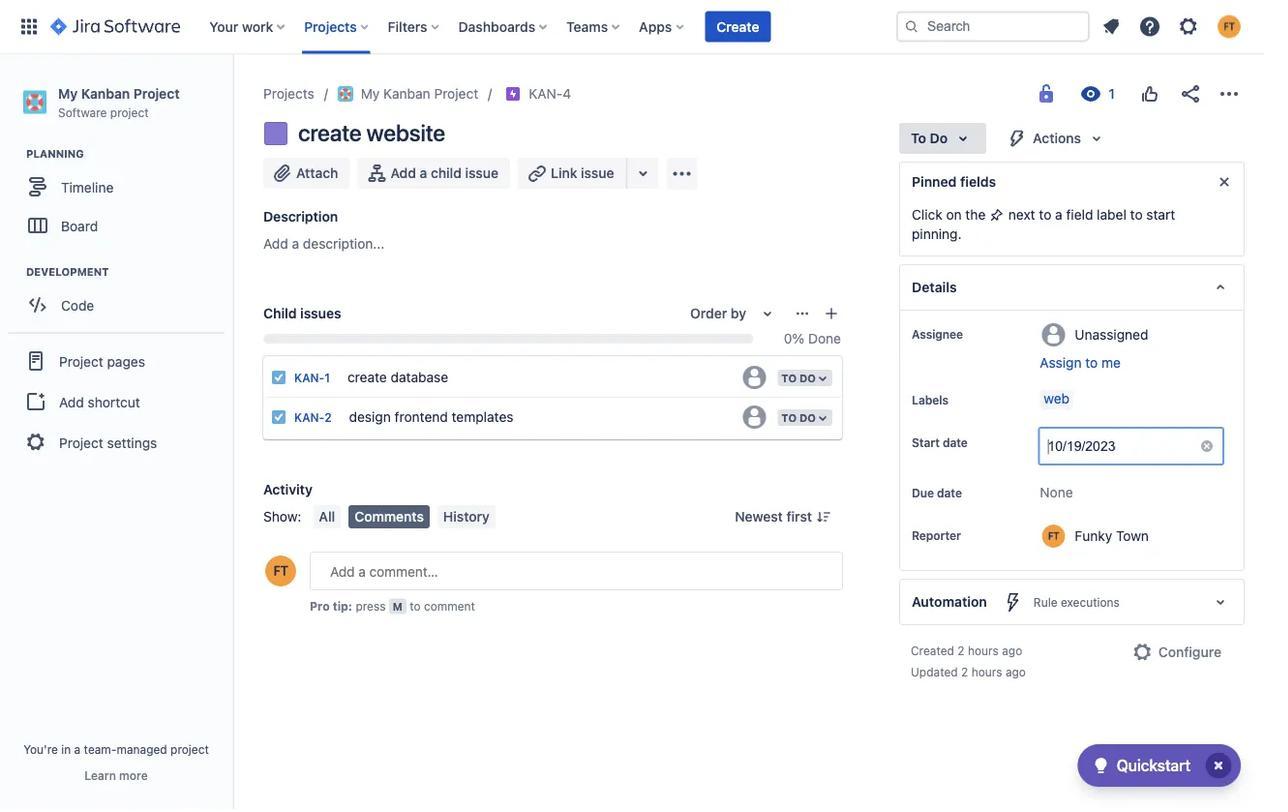 Task type: describe. For each thing, give the bounding box(es) containing it.
your profile and settings image
[[1218, 15, 1241, 38]]

first
[[787, 509, 812, 525]]

by
[[731, 306, 747, 322]]

created 2 hours ago updated 2 hours ago
[[911, 644, 1026, 679]]

timeline link
[[10, 168, 223, 206]]

sidebar navigation image
[[211, 77, 254, 116]]

newest first
[[735, 509, 812, 525]]

all button
[[313, 506, 341, 529]]

rule
[[1034, 596, 1058, 609]]

comments
[[355, 509, 424, 525]]

share image
[[1180, 82, 1203, 106]]

code link
[[10, 286, 223, 325]]

you're
[[23, 743, 58, 756]]

team-
[[84, 743, 117, 756]]

details
[[912, 279, 957, 295]]

board link
[[10, 206, 223, 245]]

project inside my kanban project software project
[[133, 85, 180, 101]]

shortcut
[[88, 394, 140, 410]]

kan-4 link
[[529, 82, 571, 106]]

date for start date
[[943, 436, 968, 449]]

code
[[61, 297, 94, 313]]

project left epic icon
[[434, 86, 479, 102]]

configure link
[[1120, 637, 1234, 668]]

history button
[[438, 506, 496, 529]]

a down description
[[292, 236, 299, 252]]

create website
[[298, 119, 445, 146]]

templates
[[452, 409, 514, 425]]

kan-1 link
[[294, 371, 330, 385]]

labels pin to top. only you can see pinned fields. image
[[953, 392, 968, 408]]

%
[[793, 331, 805, 347]]

project settings link
[[8, 421, 225, 464]]

learn more
[[85, 769, 148, 782]]

comments button
[[349, 506, 430, 529]]

order by
[[691, 306, 747, 322]]

group containing project pages
[[8, 332, 225, 470]]

assign
[[1040, 355, 1082, 371]]

quickstart
[[1117, 757, 1191, 775]]

issue inside button
[[465, 165, 499, 181]]

menu bar containing all
[[309, 506, 500, 529]]

your
[[209, 18, 239, 34]]

fields
[[961, 174, 997, 190]]

your work button
[[204, 11, 293, 42]]

create
[[717, 18, 760, 34]]

kan-2
[[294, 411, 332, 425]]

0 vertical spatial to do
[[911, 130, 948, 146]]

project down the add shortcut
[[59, 435, 103, 451]]

my kanban project link
[[338, 82, 479, 106]]

filters
[[388, 18, 428, 34]]

assign to me
[[1040, 355, 1121, 371]]

newest first image
[[816, 509, 832, 525]]

development image
[[3, 261, 26, 284]]

dashboards button
[[453, 11, 555, 42]]

project inside my kanban project software project
[[110, 105, 149, 119]]

clear image
[[1200, 439, 1215, 454]]

notifications image
[[1100, 15, 1123, 38]]

kan- for 2
[[294, 411, 325, 425]]

unassigned image
[[743, 406, 766, 429]]

issue type: task image
[[271, 410, 287, 425]]

actions button
[[995, 123, 1120, 154]]

appswitcher icon image
[[17, 15, 41, 38]]

pinned
[[912, 174, 957, 190]]

click
[[912, 207, 943, 223]]

description
[[263, 209, 338, 225]]

next to a field label to start pinning.
[[912, 207, 1176, 242]]

unassigned
[[1075, 326, 1149, 342]]

project up the add shortcut
[[59, 353, 103, 369]]

projects for projects dropdown button
[[304, 18, 357, 34]]

your work
[[209, 18, 273, 34]]

my kanban project
[[361, 86, 479, 102]]

0 % done
[[784, 331, 842, 347]]

web link
[[1040, 390, 1074, 410]]

edit color, purple selected image
[[264, 122, 288, 145]]

1 horizontal spatial project
[[170, 743, 209, 756]]

pages
[[107, 353, 145, 369]]

on
[[947, 207, 962, 223]]

me
[[1102, 355, 1121, 371]]

settings
[[107, 435, 157, 451]]

automation element
[[900, 579, 1245, 626]]

kanban for my kanban project software project
[[81, 85, 130, 101]]

a right in
[[74, 743, 81, 756]]

learn
[[85, 769, 116, 782]]

1 vertical spatial hours
[[972, 665, 1003, 679]]

timeline
[[61, 179, 114, 195]]

dismiss quickstart image
[[1204, 751, 1235, 781]]

planning group
[[10, 146, 231, 251]]

project settings
[[59, 435, 157, 451]]

to do button for create database
[[776, 368, 835, 388]]

to do for design frontend templates
[[782, 411, 816, 424]]

board
[[61, 218, 98, 234]]

create for create database
[[348, 369, 387, 385]]

to for create database
[[782, 372, 797, 384]]

projects for projects link
[[263, 86, 315, 102]]

link
[[551, 165, 578, 181]]

teams button
[[561, 11, 628, 42]]

field
[[1067, 207, 1094, 223]]

label
[[1097, 207, 1127, 223]]

quickstart button
[[1078, 745, 1241, 787]]

add a child issue button
[[358, 158, 510, 189]]

start
[[912, 436, 940, 449]]

issues
[[300, 306, 341, 322]]

done
[[809, 331, 842, 347]]

add a description...
[[263, 236, 385, 252]]

issue type: task image
[[271, 370, 287, 385]]

child issues
[[263, 306, 341, 322]]

create child image
[[824, 306, 840, 322]]

epic image
[[506, 86, 521, 102]]

more
[[119, 769, 148, 782]]

search image
[[904, 19, 920, 34]]

add for add a description...
[[263, 236, 288, 252]]

0 vertical spatial to do button
[[900, 123, 987, 154]]

create button
[[705, 11, 771, 42]]

vote options: no one has voted for this issue yet. image
[[1139, 82, 1162, 106]]

m
[[393, 600, 403, 613]]

start
[[1147, 207, 1176, 223]]

Add a comment… field
[[310, 552, 843, 591]]



Task type: locate. For each thing, give the bounding box(es) containing it.
add for add shortcut
[[59, 394, 84, 410]]

1 vertical spatial date
[[937, 486, 962, 500]]

1 issue from the left
[[465, 165, 499, 181]]

create database link
[[340, 358, 733, 397]]

my right 'my kanban project' icon
[[361, 86, 380, 102]]

comment
[[424, 599, 475, 613]]

Search field
[[897, 11, 1090, 42]]

kanban for my kanban project
[[384, 86, 431, 102]]

0 vertical spatial date
[[943, 436, 968, 449]]

do right unassigned icon
[[800, 411, 816, 424]]

kan-4
[[529, 86, 571, 102]]

none
[[1040, 485, 1074, 501]]

do down 0 % done at the top of the page
[[800, 372, 816, 384]]

to do up pinned
[[911, 130, 948, 146]]

issue right child
[[465, 165, 499, 181]]

project right software
[[110, 105, 149, 119]]

do
[[930, 130, 948, 146], [800, 372, 816, 384], [800, 411, 816, 424]]

0 vertical spatial projects
[[304, 18, 357, 34]]

add left shortcut
[[59, 394, 84, 410]]

newest first button
[[724, 506, 843, 529]]

issue right link
[[581, 165, 614, 181]]

projects up 'my kanban project' icon
[[304, 18, 357, 34]]

2 issue from the left
[[581, 165, 614, 181]]

add inside button
[[391, 165, 416, 181]]

0 horizontal spatial project
[[110, 105, 149, 119]]

all
[[319, 509, 335, 525]]

to do button
[[900, 123, 987, 154], [776, 368, 835, 388], [776, 408, 835, 428]]

add app image
[[671, 162, 694, 185]]

1
[[325, 371, 330, 385]]

to left me
[[1086, 355, 1098, 371]]

reporter
[[912, 529, 961, 542]]

banner
[[0, 0, 1265, 54]]

assign to me button
[[1040, 353, 1225, 373]]

link issue
[[551, 165, 614, 181]]

hide message image
[[1213, 170, 1237, 194]]

do up pinned
[[930, 130, 948, 146]]

tip:
[[333, 599, 353, 613]]

to do down %
[[782, 372, 816, 384]]

group
[[8, 332, 225, 470]]

show:
[[263, 509, 302, 525]]

date right due
[[937, 486, 962, 500]]

do for design frontend templates
[[800, 411, 816, 424]]

configure
[[1159, 644, 1222, 660]]

2 vertical spatial do
[[800, 411, 816, 424]]

pro tip: press m to comment
[[310, 599, 475, 613]]

1 vertical spatial add
[[263, 236, 288, 252]]

1 horizontal spatial my
[[361, 86, 380, 102]]

issue actions image
[[795, 306, 811, 322]]

create up 'design'
[[348, 369, 387, 385]]

link web pages and more image
[[632, 162, 655, 185]]

add shortcut button
[[8, 383, 225, 421]]

to up pinned
[[911, 130, 927, 146]]

issue inside 'button'
[[581, 165, 614, 181]]

actions image
[[1218, 82, 1241, 106]]

add inside button
[[59, 394, 84, 410]]

projects
[[304, 18, 357, 34], [263, 86, 315, 102]]

1 vertical spatial create
[[348, 369, 387, 385]]

2 for kan-
[[325, 411, 332, 425]]

add shortcut
[[59, 394, 140, 410]]

add
[[391, 165, 416, 181], [263, 236, 288, 252], [59, 394, 84, 410]]

0 vertical spatial project
[[110, 105, 149, 119]]

to do button for design frontend templates
[[776, 408, 835, 428]]

copy link to issue image
[[568, 85, 583, 101]]

kan- for 4
[[529, 86, 563, 102]]

2 horizontal spatial add
[[391, 165, 416, 181]]

funky
[[1075, 528, 1113, 544]]

design
[[349, 409, 391, 425]]

next
[[1009, 207, 1036, 223]]

executions
[[1061, 596, 1120, 609]]

project
[[110, 105, 149, 119], [170, 743, 209, 756]]

project pages link
[[8, 340, 225, 383]]

10/19/2023
[[1048, 439, 1116, 454]]

1 vertical spatial do
[[800, 372, 816, 384]]

0 horizontal spatial my
[[58, 85, 78, 101]]

0 vertical spatial kan-
[[529, 86, 563, 102]]

2
[[325, 411, 332, 425], [958, 644, 965, 658], [962, 665, 969, 679]]

settings image
[[1178, 15, 1201, 38]]

profile image of funky town image
[[265, 556, 296, 587]]

1 horizontal spatial add
[[263, 236, 288, 252]]

to right m
[[410, 599, 421, 613]]

0 horizontal spatial kanban
[[81, 85, 130, 101]]

check image
[[1090, 754, 1113, 778]]

a left 'field'
[[1056, 207, 1063, 223]]

due date
[[912, 486, 962, 500]]

my for my kanban project software project
[[58, 85, 78, 101]]

details element
[[900, 264, 1245, 311]]

create for create website
[[298, 119, 362, 146]]

1 vertical spatial to do
[[782, 372, 816, 384]]

0 horizontal spatial issue
[[465, 165, 499, 181]]

to right unassigned icon
[[782, 411, 797, 424]]

assignee pin to top. only you can see pinned fields. image
[[967, 326, 983, 342]]

my up software
[[58, 85, 78, 101]]

add down website
[[391, 165, 416, 181]]

menu bar
[[309, 506, 500, 529]]

kan- right issue type: task icon
[[294, 371, 325, 385]]

attach button
[[263, 158, 350, 189]]

2 vertical spatial add
[[59, 394, 84, 410]]

to inside button
[[1086, 355, 1098, 371]]

to do button up pinned
[[900, 123, 987, 154]]

kanban up software
[[81, 85, 130, 101]]

to do for create database
[[782, 372, 816, 384]]

create down 'my kanban project' icon
[[298, 119, 362, 146]]

kanban inside my kanban project software project
[[81, 85, 130, 101]]

pinned fields
[[912, 174, 997, 190]]

my
[[58, 85, 78, 101], [361, 86, 380, 102]]

to for design frontend templates
[[782, 411, 797, 424]]

date right start
[[943, 436, 968, 449]]

2 right updated
[[962, 665, 969, 679]]

hours right "created"
[[968, 644, 999, 658]]

1 vertical spatial to
[[782, 372, 797, 384]]

2 vertical spatial to do
[[782, 411, 816, 424]]

a left child
[[420, 165, 427, 181]]

add a child issue
[[391, 165, 499, 181]]

assignee
[[912, 327, 963, 341]]

project right managed
[[170, 743, 209, 756]]

labels
[[912, 393, 949, 407]]

a inside button
[[420, 165, 427, 181]]

add down description
[[263, 236, 288, 252]]

1 horizontal spatial kanban
[[384, 86, 431, 102]]

2 vertical spatial to do button
[[776, 408, 835, 428]]

0 vertical spatial hours
[[968, 644, 999, 658]]

planning image
[[3, 143, 26, 166]]

kan- for 1
[[294, 371, 325, 385]]

my for my kanban project
[[361, 86, 380, 102]]

development
[[26, 266, 109, 279]]

2 kanban from the left
[[384, 86, 431, 102]]

apps button
[[633, 11, 692, 42]]

unassigned image
[[743, 366, 766, 389]]

project
[[133, 85, 180, 101], [434, 86, 479, 102], [59, 353, 103, 369], [59, 435, 103, 451]]

my kanban project software project
[[58, 85, 180, 119]]

projects button
[[298, 11, 376, 42]]

to do button right unassigned icon
[[776, 408, 835, 428]]

0 vertical spatial ago
[[1003, 644, 1023, 658]]

0 vertical spatial 2
[[325, 411, 332, 425]]

do for create database
[[800, 372, 816, 384]]

my inside my kanban project software project
[[58, 85, 78, 101]]

2 my from the left
[[361, 86, 380, 102]]

to right unassigned image
[[782, 372, 797, 384]]

child
[[431, 165, 462, 181]]

to right next
[[1039, 207, 1052, 223]]

kan- right issue type: task image
[[294, 411, 325, 425]]

kanban
[[81, 85, 130, 101], [384, 86, 431, 102]]

kan- left the 'copy link to issue' icon
[[529, 86, 563, 102]]

ago right updated
[[1006, 665, 1026, 679]]

2 down the 1 at top
[[325, 411, 332, 425]]

the
[[966, 207, 986, 223]]

2 vertical spatial 2
[[962, 665, 969, 679]]

4
[[563, 86, 571, 102]]

0 vertical spatial do
[[930, 130, 948, 146]]

banner containing your work
[[0, 0, 1265, 54]]

order
[[691, 306, 728, 322]]

managed
[[117, 743, 167, 756]]

in
[[61, 743, 71, 756]]

2 vertical spatial to
[[782, 411, 797, 424]]

project left sidebar navigation 'image'
[[133, 85, 180, 101]]

1 horizontal spatial issue
[[581, 165, 614, 181]]

description...
[[303, 236, 385, 252]]

work
[[242, 18, 273, 34]]

0 vertical spatial add
[[391, 165, 416, 181]]

dashboards
[[459, 18, 536, 34]]

filters button
[[382, 11, 447, 42]]

date
[[943, 436, 968, 449], [937, 486, 962, 500]]

0 vertical spatial to
[[911, 130, 927, 146]]

projects inside dropdown button
[[304, 18, 357, 34]]

to do right unassigned icon
[[782, 411, 816, 424]]

a inside next to a field label to start pinning.
[[1056, 207, 1063, 223]]

1 kanban from the left
[[81, 85, 130, 101]]

link issue button
[[518, 158, 628, 189]]

to do button down %
[[776, 368, 835, 388]]

1 my from the left
[[58, 85, 78, 101]]

kan-1
[[294, 371, 330, 385]]

1 vertical spatial project
[[170, 743, 209, 756]]

primary element
[[12, 0, 897, 54]]

hours right updated
[[972, 665, 1003, 679]]

1 vertical spatial kan-
[[294, 371, 325, 385]]

town
[[1117, 528, 1149, 544]]

development group
[[10, 265, 231, 330]]

2 for created
[[958, 644, 965, 658]]

to left start
[[1131, 207, 1143, 223]]

0 vertical spatial create
[[298, 119, 362, 146]]

1 vertical spatial ago
[[1006, 665, 1026, 679]]

0
[[784, 331, 793, 347]]

my kanban project image
[[338, 86, 353, 102]]

planning
[[26, 148, 84, 160]]

1 vertical spatial projects
[[263, 86, 315, 102]]

learn more button
[[85, 768, 148, 783]]

projects link
[[263, 82, 315, 106]]

help image
[[1139, 15, 1162, 38]]

jira software image
[[50, 15, 180, 38], [50, 15, 180, 38]]

projects up 'edit color, purple selected' image
[[263, 86, 315, 102]]

web
[[1044, 391, 1070, 407]]

to
[[911, 130, 927, 146], [782, 372, 797, 384], [782, 411, 797, 424]]

database
[[391, 369, 448, 385]]

2 right "created"
[[958, 644, 965, 658]]

1 vertical spatial 2
[[958, 644, 965, 658]]

date for due date
[[937, 486, 962, 500]]

ago down automation element
[[1003, 644, 1023, 658]]

0 horizontal spatial add
[[59, 394, 84, 410]]

add for add a child issue
[[391, 165, 416, 181]]

history
[[443, 509, 490, 525]]

2 vertical spatial kan-
[[294, 411, 325, 425]]

created
[[911, 644, 955, 658]]

website
[[367, 119, 445, 146]]

kanban up website
[[384, 86, 431, 102]]

funky town
[[1075, 528, 1149, 544]]

frontend
[[395, 409, 448, 425]]

1 vertical spatial to do button
[[776, 368, 835, 388]]



Task type: vqa. For each thing, say whether or not it's contained in the screenshot.
MY
yes



